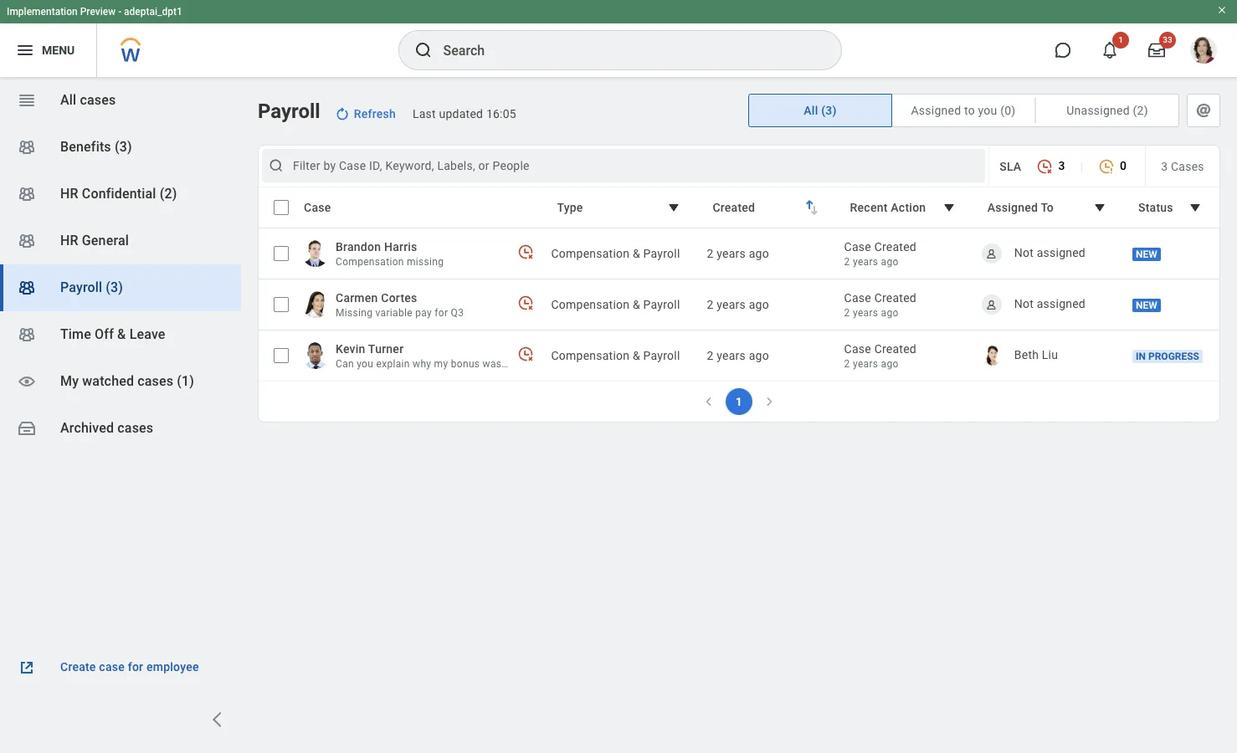 Task type: locate. For each thing, give the bounding box(es) containing it.
assigned
[[1037, 246, 1086, 259], [1037, 297, 1086, 310]]

1 case created 2 years ago from the top
[[845, 240, 917, 268]]

3 compensation & payroll from the top
[[551, 349, 680, 363]]

3 case created 2 years ago from the top
[[845, 342, 917, 370]]

contact card matrix manager image for payroll (3)
[[17, 278, 37, 298]]

you inside button
[[979, 104, 998, 117]]

new up in at the top right of page
[[1136, 300, 1158, 312]]

0 vertical spatial assigned
[[911, 104, 962, 117]]

0 vertical spatial not
[[1015, 246, 1034, 259]]

contact card matrix manager image inside the hr confidential (2) link
[[17, 184, 37, 204]]

you inside 'kevin turner can you explain why my bonus was taxed at a higher rate?'
[[357, 358, 374, 370]]

assigned left to on the right of page
[[911, 104, 962, 117]]

1 not from the top
[[1015, 246, 1034, 259]]

ago
[[749, 247, 769, 260], [881, 256, 899, 268], [749, 298, 769, 312], [881, 307, 899, 319], [749, 349, 769, 363], [881, 358, 899, 370]]

33
[[1163, 35, 1173, 44]]

all cases link
[[0, 77, 241, 124]]

0 horizontal spatial you
[[357, 358, 374, 370]]

all (3) button
[[749, 95, 892, 126]]

caret down image right status
[[1186, 198, 1206, 218]]

1 vertical spatial 1 button
[[726, 389, 753, 415]]

3 inside button
[[1059, 159, 1065, 173]]

compensation & payroll down type button
[[551, 247, 680, 260]]

1 new from the top
[[1136, 249, 1158, 261]]

you
[[979, 104, 998, 117], [357, 358, 374, 370]]

assigned up liu
[[1037, 297, 1086, 310]]

1 vertical spatial not assigned
[[1015, 297, 1086, 310]]

1 button right chevron left small "image"
[[726, 389, 753, 415]]

0 vertical spatial user image
[[986, 247, 998, 260]]

1 caret down image from the left
[[939, 198, 959, 218]]

1 vertical spatial (3)
[[115, 139, 132, 155]]

1 assigned from the top
[[1037, 246, 1086, 259]]

you right can
[[357, 358, 374, 370]]

1 vertical spatial hr
[[60, 233, 78, 249]]

hr
[[60, 186, 78, 202], [60, 233, 78, 249]]

off
[[95, 327, 114, 342]]

clock x image
[[1037, 158, 1054, 175]]

variable
[[376, 307, 413, 319]]

1 horizontal spatial 1 button
[[1092, 32, 1130, 69]]

you right to on the right of page
[[979, 104, 998, 117]]

created button
[[702, 192, 833, 224]]

assigned left to
[[988, 201, 1038, 214]]

not assigned down assigned to button
[[1015, 246, 1086, 259]]

1 3 from the left
[[1059, 159, 1065, 173]]

(3) inside button
[[822, 104, 837, 117]]

user image
[[986, 247, 998, 260], [986, 299, 998, 311]]

assigned for cortes
[[1037, 297, 1086, 310]]

contact card matrix manager image left 'payroll (3)'
[[17, 278, 37, 298]]

0 vertical spatial time to resolve - overdue element
[[518, 243, 535, 260]]

for right case
[[128, 661, 143, 674]]

(2) inside list
[[160, 186, 177, 202]]

a
[[545, 358, 551, 370]]

0 horizontal spatial 3
[[1059, 159, 1065, 173]]

compensation for cortes
[[551, 298, 630, 312]]

compensation inside brandon harris compensation missing
[[336, 256, 404, 268]]

payroll
[[258, 100, 320, 123], [644, 247, 680, 260], [60, 280, 102, 296], [644, 298, 680, 312], [644, 349, 680, 363]]

0 vertical spatial 1 button
[[1092, 32, 1130, 69]]

clock exclamation image
[[1099, 158, 1115, 175]]

(3) for all (3)
[[822, 104, 837, 117]]

1 horizontal spatial 3
[[1162, 160, 1168, 173]]

2 assigned from the top
[[1037, 297, 1086, 310]]

1 not assigned from the top
[[1015, 246, 1086, 259]]

notifications large image
[[1102, 42, 1119, 59]]

cases
[[80, 92, 116, 108], [138, 373, 174, 389], [117, 420, 153, 436]]

time to resolve - overdue image
[[518, 243, 535, 260], [518, 294, 535, 311], [518, 345, 535, 362]]

contact card matrix manager image up visible image
[[17, 325, 37, 345]]

hr confidential (2) link
[[0, 171, 241, 218]]

chevron right image
[[208, 710, 228, 730]]

brandon harris compensation missing
[[336, 240, 444, 268]]

hr confidential (2)
[[60, 186, 177, 202]]

not up beth
[[1015, 297, 1034, 310]]

menu banner
[[0, 0, 1238, 77]]

leave
[[129, 327, 165, 342]]

for
[[435, 307, 448, 319], [128, 661, 143, 674]]

years
[[717, 247, 746, 260], [853, 256, 879, 268], [717, 298, 746, 312], [853, 307, 879, 319], [717, 349, 746, 363], [853, 358, 879, 370]]

assigned down assigned to button
[[1037, 246, 1086, 259]]

compensation & payroll
[[551, 247, 680, 260], [551, 298, 680, 312], [551, 349, 680, 363]]

tab list containing all (3)
[[749, 94, 1221, 127]]

all inside button
[[804, 104, 819, 117]]

to
[[965, 104, 975, 117]]

0 vertical spatial for
[[435, 307, 448, 319]]

0 horizontal spatial caret down image
[[939, 198, 959, 218]]

0 horizontal spatial all
[[60, 92, 76, 108]]

employee
[[147, 661, 199, 674]]

grid view image
[[17, 90, 37, 111]]

2 vertical spatial time to resolve - overdue element
[[518, 345, 535, 362]]

contact card matrix manager image inside time off & leave 'link'
[[17, 325, 37, 345]]

caret down image
[[939, 198, 959, 218], [1090, 198, 1110, 218], [1186, 198, 1206, 218]]

compensation right a
[[551, 349, 630, 363]]

1 vertical spatial assigned
[[988, 201, 1038, 214]]

not for brandon harris
[[1015, 246, 1034, 259]]

time to resolve - overdue element
[[518, 243, 535, 260], [518, 294, 535, 311], [518, 345, 535, 362]]

compensation down type
[[551, 247, 630, 260]]

1 vertical spatial user image
[[986, 299, 998, 311]]

compensation & payroll up rate?
[[551, 298, 680, 312]]

all inside list
[[60, 92, 76, 108]]

1 horizontal spatial you
[[979, 104, 998, 117]]

payroll for carmen cortes
[[644, 298, 680, 312]]

contact card matrix manager image inside payroll (3) "link"
[[17, 278, 37, 298]]

payroll (3) link
[[0, 265, 241, 312]]

new for cortes
[[1136, 300, 1158, 312]]

assigned inside all (3) tab panel
[[988, 201, 1038, 214]]

hr down benefits
[[60, 186, 78, 202]]

3 right clock x image
[[1059, 159, 1065, 173]]

for left q3
[[435, 307, 448, 319]]

0 vertical spatial (2)
[[1133, 104, 1149, 117]]

1 2 years ago from the top
[[707, 247, 769, 260]]

2 time to resolve - overdue image from the top
[[518, 294, 535, 311]]

not assigned
[[1015, 246, 1086, 259], [1015, 297, 1086, 310]]

benefits (3) link
[[0, 124, 241, 171]]

case created 2 years ago
[[845, 240, 917, 268], [845, 291, 917, 319], [845, 342, 917, 370]]

beth
[[1015, 348, 1039, 362]]

time to resolve - overdue element for kevin turner
[[518, 345, 535, 362]]

1 vertical spatial for
[[128, 661, 143, 674]]

1 vertical spatial 1
[[736, 395, 743, 409]]

compensation & payroll for harris
[[551, 247, 680, 260]]

my
[[60, 373, 79, 389]]

0 vertical spatial 1
[[1119, 35, 1124, 44]]

1 horizontal spatial for
[[435, 307, 448, 319]]

&
[[633, 247, 641, 260], [633, 298, 641, 312], [117, 327, 126, 342], [633, 349, 641, 363]]

2 hr from the top
[[60, 233, 78, 249]]

1 user image from the top
[[986, 247, 998, 260]]

cases up benefits (3)
[[80, 92, 116, 108]]

time
[[60, 327, 91, 342]]

hr general link
[[0, 218, 241, 265]]

3 button
[[1029, 150, 1074, 182]]

new down status
[[1136, 249, 1158, 261]]

1
[[1119, 35, 1124, 44], [736, 395, 743, 409]]

refresh
[[354, 107, 396, 121]]

new
[[1136, 249, 1158, 261], [1136, 300, 1158, 312]]

contact card matrix manager image down contact card matrix manager icon
[[17, 184, 37, 204]]

0 horizontal spatial for
[[128, 661, 143, 674]]

bonus
[[451, 358, 480, 370]]

0 horizontal spatial (2)
[[160, 186, 177, 202]]

contact card matrix manager image left hr general
[[17, 231, 37, 251]]

3 for 3 cases
[[1162, 160, 1168, 173]]

(2) right unassigned
[[1133, 104, 1149, 117]]

& inside time off & leave 'link'
[[117, 327, 126, 342]]

2 vertical spatial (3)
[[106, 280, 123, 296]]

0 vertical spatial case created 2 years ago
[[845, 240, 917, 268]]

0 vertical spatial not assigned
[[1015, 246, 1086, 259]]

3 2 years ago from the top
[[707, 349, 769, 363]]

1 button left inbox large image
[[1092, 32, 1130, 69]]

2 horizontal spatial caret down image
[[1186, 198, 1206, 218]]

cases left (1)
[[138, 373, 174, 389]]

2 years ago for brandon harris
[[707, 247, 769, 260]]

implementation preview -   adeptai_dpt1
[[7, 6, 182, 18]]

1 vertical spatial not
[[1015, 297, 1034, 310]]

1 vertical spatial time to resolve - overdue element
[[518, 294, 535, 311]]

create case for employee
[[60, 661, 199, 674]]

33 button
[[1139, 32, 1177, 69]]

1 contact card matrix manager image from the top
[[17, 184, 37, 204]]

user image for cortes
[[986, 299, 998, 311]]

0 vertical spatial hr
[[60, 186, 78, 202]]

1 vertical spatial new
[[1136, 300, 1158, 312]]

all
[[60, 92, 76, 108], [804, 104, 819, 117]]

assigned for harris
[[1037, 246, 1086, 259]]

1 vertical spatial assigned
[[1037, 297, 1086, 310]]

cortes
[[381, 291, 417, 305]]

1 vertical spatial cases
[[138, 373, 174, 389]]

1 horizontal spatial 1
[[1119, 35, 1124, 44]]

all cases
[[60, 92, 116, 108]]

not
[[1015, 246, 1034, 259], [1015, 297, 1034, 310]]

0 vertical spatial new
[[1136, 249, 1158, 261]]

(0)
[[1001, 104, 1016, 117]]

0 vertical spatial time to resolve - overdue image
[[518, 243, 535, 260]]

1 hr from the top
[[60, 186, 78, 202]]

2 caret down image from the left
[[1090, 198, 1110, 218]]

1 compensation & payroll from the top
[[551, 247, 680, 260]]

chevron right small image
[[761, 394, 778, 410]]

assigned
[[911, 104, 962, 117], [988, 201, 1038, 214]]

3 for 3
[[1059, 159, 1065, 173]]

caret down image inside status button
[[1186, 198, 1206, 218]]

1 right notifications large "icon"
[[1119, 35, 1124, 44]]

2 new from the top
[[1136, 300, 1158, 312]]

list
[[0, 77, 241, 452]]

1 vertical spatial you
[[357, 358, 374, 370]]

1 vertical spatial time to resolve - overdue image
[[518, 294, 535, 311]]

caret down image inside recent action button
[[939, 198, 959, 218]]

0 horizontal spatial 1 button
[[726, 389, 753, 415]]

user image for harris
[[986, 247, 998, 260]]

tab list
[[749, 94, 1221, 127]]

1 time to resolve - overdue element from the top
[[518, 243, 535, 260]]

watched
[[82, 373, 134, 389]]

unassigned
[[1067, 104, 1130, 117]]

not assigned up liu
[[1015, 297, 1086, 310]]

caret down image down the clock exclamation image
[[1090, 198, 1110, 218]]

time to resolve - overdue image for cortes
[[518, 294, 535, 311]]

payroll for kevin turner
[[644, 349, 680, 363]]

case
[[99, 661, 125, 674]]

compensation down brandon
[[336, 256, 404, 268]]

1 button
[[1092, 32, 1130, 69], [726, 389, 753, 415]]

beth liu
[[1015, 348, 1059, 362]]

1 vertical spatial 2 years ago
[[707, 298, 769, 312]]

2 vertical spatial compensation & payroll
[[551, 349, 680, 363]]

& for brandon harris
[[633, 247, 641, 260]]

status button
[[1128, 192, 1217, 224]]

3 time to resolve - overdue image from the top
[[518, 345, 535, 362]]

2 years ago for kevin turner
[[707, 349, 769, 363]]

in
[[1136, 351, 1146, 363]]

1 horizontal spatial assigned
[[988, 201, 1038, 214]]

compensation & payroll for turner
[[551, 349, 680, 363]]

2 vertical spatial 2 years ago
[[707, 349, 769, 363]]

compensation up rate?
[[551, 298, 630, 312]]

archived
[[60, 420, 114, 436]]

0 vertical spatial (3)
[[822, 104, 837, 117]]

brandon
[[336, 240, 381, 254]]

(2) right confidential at the left
[[160, 186, 177, 202]]

1 time to resolve - overdue image from the top
[[518, 243, 535, 260]]

0 vertical spatial assigned
[[1037, 246, 1086, 259]]

cases for archived cases
[[117, 420, 153, 436]]

0 vertical spatial cases
[[80, 92, 116, 108]]

rate?
[[586, 358, 609, 370]]

benefits
[[60, 139, 111, 155]]

2 not assigned from the top
[[1015, 297, 1086, 310]]

2 time to resolve - overdue element from the top
[[518, 294, 535, 311]]

cases down the my watched cases (1)
[[117, 420, 153, 436]]

contact card matrix manager image inside hr general link
[[17, 231, 37, 251]]

0 horizontal spatial assigned
[[911, 104, 962, 117]]

|
[[1081, 160, 1084, 173]]

cases
[[1171, 160, 1205, 173]]

higher
[[554, 358, 583, 370]]

1 vertical spatial compensation & payroll
[[551, 298, 680, 312]]

2 vertical spatial case created 2 years ago
[[845, 342, 917, 370]]

0 vertical spatial compensation & payroll
[[551, 247, 680, 260]]

2 not from the top
[[1015, 297, 1034, 310]]

my
[[434, 358, 448, 370]]

3 time to resolve - overdue element from the top
[[518, 345, 535, 362]]

missing
[[407, 256, 444, 268]]

0 horizontal spatial 1
[[736, 395, 743, 409]]

2 vertical spatial cases
[[117, 420, 153, 436]]

1 right chevron left small "image"
[[736, 395, 743, 409]]

my watched cases (1)
[[60, 373, 194, 389]]

hr left general
[[60, 233, 78, 249]]

menu button
[[0, 23, 97, 77]]

2 vertical spatial time to resolve - overdue image
[[518, 345, 535, 362]]

updated
[[439, 107, 483, 121]]

(3) inside "link"
[[106, 280, 123, 296]]

q3
[[451, 307, 464, 319]]

2 contact card matrix manager image from the top
[[17, 231, 37, 251]]

visible image
[[17, 372, 37, 392]]

compensation for harris
[[551, 247, 630, 260]]

0 vertical spatial 2 years ago
[[707, 247, 769, 260]]

1 horizontal spatial caret down image
[[1090, 198, 1110, 218]]

(3) for benefits (3)
[[115, 139, 132, 155]]

can you explain why my bonus was taxed at a higher rate? button
[[336, 358, 609, 371]]

3 left "cases"
[[1162, 160, 1168, 173]]

not assigned for cortes
[[1015, 297, 1086, 310]]

2 user image from the top
[[986, 299, 998, 311]]

4 contact card matrix manager image from the top
[[17, 325, 37, 345]]

case for brandon harris
[[845, 240, 872, 254]]

sort down image
[[804, 200, 824, 220]]

not down "assigned to"
[[1015, 246, 1034, 259]]

time to resolve - overdue element for brandon harris
[[518, 243, 535, 260]]

profile logan mcneil image
[[1191, 37, 1218, 67]]

caret down image right action
[[939, 198, 959, 218]]

1 horizontal spatial (2)
[[1133, 104, 1149, 117]]

contact card matrix manager image
[[17, 184, 37, 204], [17, 231, 37, 251], [17, 278, 37, 298], [17, 325, 37, 345]]

caret down image
[[664, 198, 685, 218]]

3 contact card matrix manager image from the top
[[17, 278, 37, 298]]

created
[[713, 201, 756, 214], [875, 240, 917, 254], [875, 291, 917, 305], [875, 342, 917, 356]]

progress
[[1149, 351, 1200, 363]]

3
[[1059, 159, 1065, 173], [1162, 160, 1168, 173]]

compensation & payroll right a
[[551, 349, 680, 363]]

carmen
[[336, 291, 378, 305]]

1 horizontal spatial all
[[804, 104, 819, 117]]

1 vertical spatial case created 2 years ago
[[845, 291, 917, 319]]

all (3)
[[804, 104, 837, 117]]

case created 2 years ago for kevin turner
[[845, 342, 917, 370]]

2 case created 2 years ago from the top
[[845, 291, 917, 319]]

action
[[891, 201, 926, 214]]

Search Workday  search field
[[443, 32, 807, 69]]

created for brandon harris
[[875, 240, 917, 254]]

(3) for payroll (3)
[[106, 280, 123, 296]]

for inside carmen cortes missing variable pay for q3
[[435, 307, 448, 319]]

pay
[[415, 307, 432, 319]]

0 vertical spatial you
[[979, 104, 998, 117]]

3 caret down image from the left
[[1186, 198, 1206, 218]]

1 vertical spatial (2)
[[160, 186, 177, 202]]

new for harris
[[1136, 249, 1158, 261]]

case
[[304, 201, 331, 214], [845, 240, 872, 254], [845, 291, 872, 305], [845, 342, 872, 356]]

2 3 from the left
[[1162, 160, 1168, 173]]

ext link image
[[17, 658, 37, 678]]

2 2 years ago from the top
[[707, 298, 769, 312]]

caret down image inside assigned to button
[[1090, 198, 1110, 218]]

2 compensation & payroll from the top
[[551, 298, 680, 312]]

2 years ago for carmen cortes
[[707, 298, 769, 312]]



Task type: vqa. For each thing, say whether or not it's contained in the screenshot.
first menu group icon from the bottom of the page
no



Task type: describe. For each thing, give the bounding box(es) containing it.
time to resolve - overdue element for carmen cortes
[[518, 294, 535, 311]]

0 button
[[1090, 150, 1135, 182]]

archived cases
[[60, 420, 153, 436]]

general
[[82, 233, 129, 249]]

(1)
[[177, 373, 194, 389]]

cases for all cases
[[80, 92, 116, 108]]

created inside button
[[713, 201, 756, 214]]

& for carmen cortes
[[633, 298, 641, 312]]

type
[[557, 201, 583, 214]]

assigned to
[[988, 201, 1054, 214]]

benefits (3)
[[60, 139, 132, 155]]

time off & leave link
[[0, 312, 241, 358]]

contact card matrix manager image for time off & leave
[[17, 325, 37, 345]]

case created 2 years ago for brandon harris
[[845, 240, 917, 268]]

payroll inside "link"
[[60, 280, 102, 296]]

sort up image
[[799, 195, 819, 215]]

time to resolve - overdue image for harris
[[518, 243, 535, 260]]

close environment banner image
[[1218, 5, 1228, 15]]

kevin turner can you explain why my bonus was taxed at a higher rate?
[[336, 342, 609, 370]]

hr for hr general
[[60, 233, 78, 249]]

why
[[413, 358, 432, 370]]

notifications element
[[1199, 33, 1213, 47]]

adeptai_dpt1
[[124, 6, 182, 18]]

kevin
[[336, 342, 366, 356]]

explain
[[376, 358, 410, 370]]

sla
[[1000, 160, 1022, 173]]

unassigned (2) button
[[1037, 95, 1179, 126]]

missing
[[336, 307, 373, 319]]

created for carmen cortes
[[875, 291, 917, 305]]

confidential
[[82, 186, 156, 202]]

search image
[[268, 157, 285, 174]]

list containing all cases
[[0, 77, 241, 452]]

liu
[[1042, 348, 1059, 362]]

(2) inside button
[[1133, 104, 1149, 117]]

1 inside all (3) tab panel
[[736, 395, 743, 409]]

create case for employee link
[[17, 658, 224, 678]]

Filter by Case ID, Keyword, Labels, or People text field
[[293, 157, 960, 174]]

all for all cases
[[60, 92, 76, 108]]

case for kevin turner
[[845, 342, 872, 356]]

search image
[[413, 40, 433, 60]]

last
[[413, 107, 436, 121]]

16:05
[[486, 107, 517, 121]]

refresh button
[[327, 100, 406, 127]]

created for kevin turner
[[875, 342, 917, 356]]

inbox image
[[17, 419, 37, 439]]

1 inside menu banner
[[1119, 35, 1124, 44]]

my watched cases (1) link
[[0, 358, 241, 405]]

was
[[483, 358, 502, 370]]

assigned for assigned to you (0)
[[911, 104, 962, 117]]

contact card matrix manager image for hr general
[[17, 231, 37, 251]]

in progress
[[1136, 351, 1200, 363]]

unassigned (2)
[[1067, 104, 1149, 117]]

compensation missing button
[[336, 255, 444, 269]]

contact card matrix manager image
[[17, 137, 37, 157]]

menu
[[42, 43, 75, 57]]

inbox large image
[[1149, 42, 1166, 59]]

create
[[60, 661, 96, 674]]

justify image
[[15, 40, 35, 60]]

archived cases link
[[0, 405, 241, 452]]

hr for hr confidential (2)
[[60, 186, 78, 202]]

assigned to button
[[977, 192, 1121, 224]]

type button
[[546, 192, 695, 224]]

not for carmen cortes
[[1015, 297, 1034, 310]]

recent action button
[[840, 192, 970, 224]]

turner
[[368, 342, 404, 356]]

assigned for assigned to
[[988, 201, 1038, 214]]

at
[[533, 358, 543, 370]]

all for all (3)
[[804, 104, 819, 117]]

assigned to you (0)
[[911, 104, 1016, 117]]

time off & leave
[[60, 327, 165, 342]]

carmen cortes missing variable pay for q3
[[336, 291, 464, 319]]

not assigned for harris
[[1015, 246, 1086, 259]]

chevron left small image
[[701, 394, 718, 410]]

all (3) tab panel
[[258, 145, 1221, 423]]

payroll (3)
[[60, 280, 123, 296]]

payroll for brandon harris
[[644, 247, 680, 260]]

status
[[1139, 201, 1174, 214]]

assigned to you (0) button
[[893, 95, 1035, 126]]

caret down image for to
[[1090, 198, 1110, 218]]

recent action
[[850, 201, 926, 214]]

implementation
[[7, 6, 78, 18]]

harris
[[384, 240, 418, 254]]

compensation & payroll for cortes
[[551, 298, 680, 312]]

missing variable pay for q3 button
[[336, 306, 464, 320]]

taxed
[[505, 358, 531, 370]]

case for carmen cortes
[[845, 291, 872, 305]]

caret down image for action
[[939, 198, 959, 218]]

3 cases
[[1162, 160, 1205, 173]]

& for kevin turner
[[633, 349, 641, 363]]

hr general
[[60, 233, 129, 249]]

to
[[1041, 201, 1054, 214]]

case created 2 years ago for carmen cortes
[[845, 291, 917, 319]]

last updated 16:05
[[413, 107, 517, 121]]

compensation for turner
[[551, 349, 630, 363]]

time to resolve - overdue image for turner
[[518, 345, 535, 362]]

filter by case id, keyword, labels, or people. type label: to find cases with specific labels applied element
[[262, 149, 986, 183]]

recent
[[850, 201, 888, 214]]

-
[[118, 6, 122, 18]]

reset image
[[334, 106, 351, 122]]

0
[[1120, 159, 1127, 173]]

preview
[[80, 6, 116, 18]]

contact card matrix manager image for hr confidential (2)
[[17, 184, 37, 204]]

at tag mention image
[[1194, 100, 1214, 121]]

can
[[336, 358, 354, 370]]



